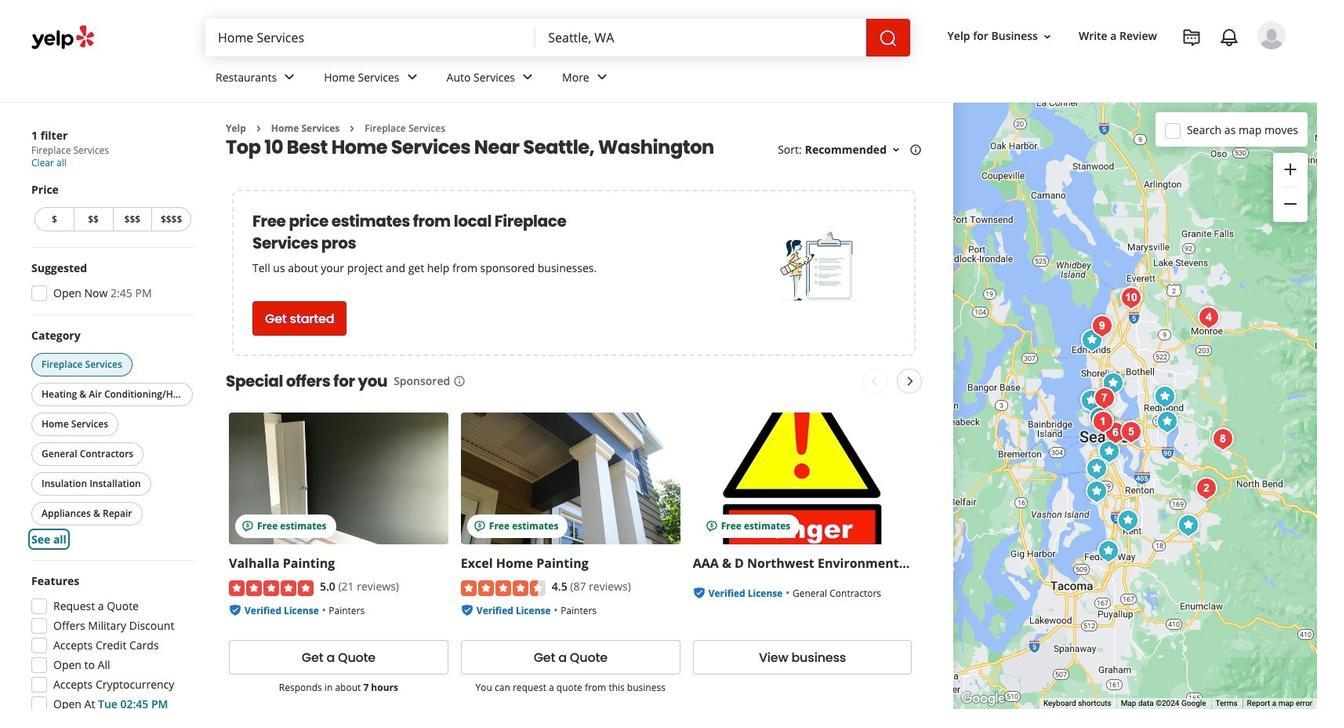 Task type: describe. For each thing, give the bounding box(es) containing it.
2 16 free estimates v2 image from the left
[[706, 520, 718, 533]]

brick by brick masonry image
[[1116, 416, 1147, 447]]

1 24 chevron down v2 image from the left
[[280, 68, 299, 87]]

0 vertical spatial 16 chevron down v2 image
[[1041, 30, 1054, 43]]

a-clean chimney image
[[1116, 282, 1147, 313]]

zoom in image
[[1282, 160, 1300, 179]]

jose's construction image
[[1094, 436, 1125, 467]]

ariellie remodel and build image
[[1088, 406, 1119, 437]]

none field address, neighborhood, city, state or zip
[[536, 19, 866, 56]]

previous image
[[865, 372, 884, 391]]

3 24 chevron down v2 image from the left
[[518, 68, 537, 87]]

excel home painting image
[[1076, 385, 1107, 416]]

0 horizontal spatial 16 verified v2 image
[[229, 604, 242, 616]]

2 24 chevron down v2 image from the left
[[403, 68, 422, 87]]

free price estimates from local fireplace services pros image
[[780, 229, 858, 307]]

next image
[[901, 372, 920, 391]]

1 16 chevron right v2 image from the left
[[252, 122, 265, 135]]

a & i's painting services image
[[1077, 324, 1108, 356]]

none field things to do, nail salons, plumbers
[[205, 19, 536, 56]]

1 16 free estimates v2 image from the left
[[474, 520, 486, 533]]

schneider custom homes image
[[1173, 509, 1205, 541]]

0 horizontal spatial 16 chevron down v2 image
[[890, 144, 903, 156]]

craftsman masonry image
[[1208, 423, 1239, 454]]

excel chimney & fireplace service image
[[1089, 382, 1121, 414]]

blackhawk pro painting image
[[1113, 505, 1144, 536]]

mk home services image
[[1100, 417, 1132, 448]]

5 star rating image
[[229, 580, 314, 596]]

business categories element
[[203, 56, 1286, 102]]

16 free estimates v2 image
[[242, 520, 254, 533]]

sound chimneys masonry & cleaning image
[[1088, 406, 1119, 437]]

citizens construction image
[[1082, 453, 1113, 484]]



Task type: locate. For each thing, give the bounding box(es) containing it.
1 horizontal spatial 24 chevron down v2 image
[[403, 68, 422, 87]]

genesis home services image
[[1088, 406, 1119, 437]]

1 none field from the left
[[205, 19, 536, 56]]

projects image
[[1183, 28, 1202, 47]]

2 horizontal spatial 24 chevron down v2 image
[[518, 68, 537, 87]]

1 horizontal spatial 16 chevron down v2 image
[[1041, 30, 1054, 43]]

16 free estimates v2 image
[[474, 520, 486, 533], [706, 520, 718, 533]]

1 vertical spatial 16 verified v2 image
[[229, 604, 242, 616]]

1 horizontal spatial 16 free estimates v2 image
[[706, 520, 718, 533]]

0 horizontal spatial 16 chevron right v2 image
[[252, 122, 265, 135]]

address, neighborhood, city, state or zip search field
[[536, 19, 866, 56]]

2 none field from the left
[[536, 19, 866, 56]]

premium build services image
[[1093, 535, 1125, 567]]

1 horizontal spatial 16 verified v2 image
[[693, 587, 706, 599]]

google image
[[958, 689, 1009, 709]]

cvm construction image
[[1152, 406, 1184, 437]]

16 info v2 image
[[910, 144, 922, 156]]

monroe fireplace image
[[1194, 302, 1225, 333]]

lomeli's quality painting image
[[1150, 381, 1181, 412]]

16 chevron right v2 image
[[252, 122, 265, 135], [346, 122, 359, 135]]

0 vertical spatial 16 verified v2 image
[[693, 587, 706, 599]]

1 vertical spatial 16 chevron down v2 image
[[890, 144, 903, 156]]

1 horizontal spatial 16 chevron right v2 image
[[346, 122, 359, 135]]

16 chevron down v2 image
[[1041, 30, 1054, 43], [890, 144, 903, 156]]

taracenas painting and remodeling image
[[1082, 476, 1113, 507]]

group
[[1274, 153, 1308, 222], [31, 182, 195, 235], [27, 260, 195, 306], [28, 328, 196, 547], [27, 573, 195, 709]]

search image
[[879, 29, 898, 48]]

24 chevron down v2 image
[[593, 68, 612, 87]]

4.5 star rating image
[[461, 580, 546, 596]]

dream masonry image
[[1087, 310, 1118, 342]]

16 verified v2 image
[[693, 587, 706, 599], [229, 604, 242, 616]]

valhalla painting image
[[1098, 367, 1129, 399]]

things to do, nail salons, plumbers search field
[[205, 19, 536, 56]]

aaa & d northwest environmental services image
[[1085, 402, 1116, 433]]

2 16 chevron right v2 image from the left
[[346, 122, 359, 135]]

None field
[[205, 19, 536, 56], [536, 19, 866, 56]]

user actions element
[[935, 20, 1308, 116]]

generic n. image
[[1258, 21, 1286, 49]]

notifications image
[[1220, 28, 1239, 47]]

green bear heating and air image
[[1191, 473, 1223, 504]]

zoom out image
[[1282, 195, 1300, 213]]

map region
[[954, 103, 1318, 709]]

0 horizontal spatial 24 chevron down v2 image
[[280, 68, 299, 87]]

16 verified v2 image
[[461, 604, 474, 616]]

16 info v2 image
[[453, 375, 466, 388]]

24 chevron down v2 image
[[280, 68, 299, 87], [403, 68, 422, 87], [518, 68, 537, 87]]

None search field
[[205, 19, 910, 56]]

0 horizontal spatial 16 free estimates v2 image
[[474, 520, 486, 533]]



Task type: vqa. For each thing, say whether or not it's contained in the screenshot.
leftmost 16 verified v2 icon
yes



